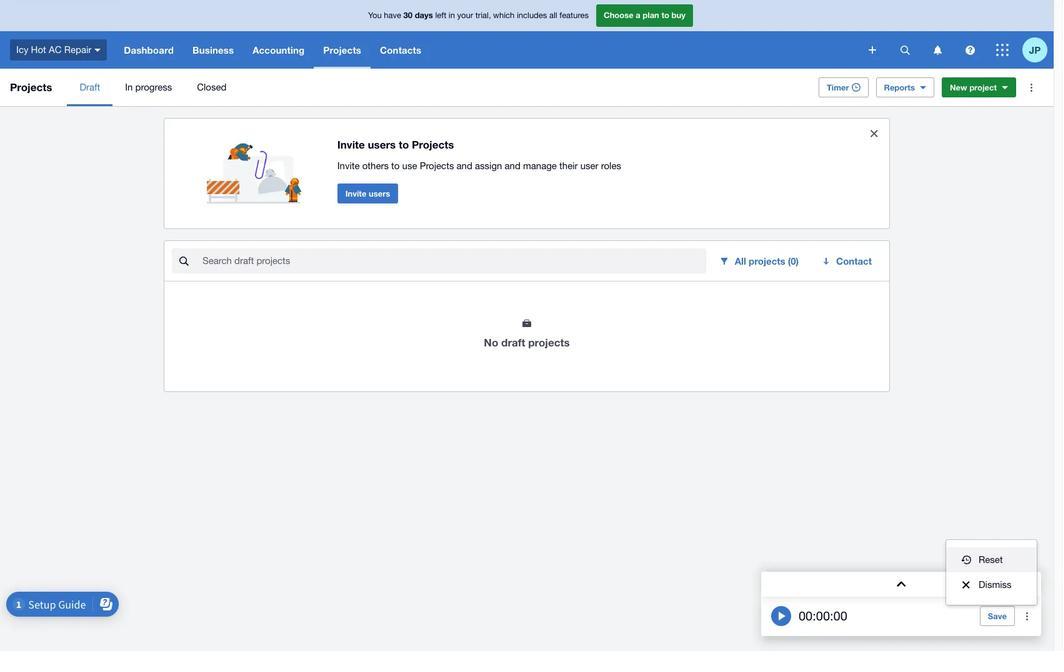 Task type: vqa. For each thing, say whether or not it's contained in the screenshot.
Pick A Date "FIELD"
no



Task type: describe. For each thing, give the bounding box(es) containing it.
invite for invite users to projects
[[337, 138, 365, 151]]

in
[[449, 11, 455, 20]]

in
[[125, 82, 133, 93]]

invite users link
[[337, 184, 398, 204]]

assign
[[475, 160, 502, 171]]

users for invite users
[[369, 189, 390, 199]]

business
[[192, 44, 234, 56]]

clear image
[[862, 121, 887, 146]]

reports
[[884, 83, 915, 93]]

wrapper image
[[959, 582, 974, 589]]

to for projects
[[399, 138, 409, 151]]

choose
[[604, 10, 634, 20]]

invite users to projects
[[337, 138, 454, 151]]

their
[[559, 160, 578, 171]]

closed
[[197, 82, 227, 93]]

icy
[[16, 44, 28, 55]]

timer button
[[819, 78, 868, 98]]

00:00:00
[[799, 609, 847, 624]]

svg image left 'jp'
[[996, 44, 1009, 56]]

banner containing jp
[[0, 0, 1054, 69]]

svg image inside icy hot ac repair "popup button"
[[95, 49, 101, 52]]

invite for invite others to use projects and assign and manage their user roles
[[337, 160, 360, 171]]

contact
[[836, 256, 872, 267]]

to inside banner
[[662, 10, 669, 20]]

2 and from the left
[[505, 160, 521, 171]]

dismiss
[[979, 580, 1012, 591]]

contacts button
[[371, 31, 431, 69]]

features
[[560, 11, 589, 20]]

you
[[368, 11, 382, 20]]

which
[[493, 11, 515, 20]]

user
[[580, 160, 598, 171]]

no draft projects
[[484, 336, 570, 349]]

invite for invite users
[[345, 189, 367, 199]]

draft link
[[67, 69, 113, 106]]

roles
[[601, 160, 621, 171]]

start timer image
[[771, 607, 791, 627]]

others
[[362, 160, 389, 171]]

30
[[404, 10, 413, 20]]

reports button
[[876, 78, 934, 98]]

svg image right svg image
[[965, 45, 975, 55]]

svg image
[[933, 45, 942, 55]]

Search draft projects search field
[[201, 249, 706, 273]]

reset button
[[946, 548, 1037, 573]]

dashboard link
[[115, 31, 183, 69]]

left
[[435, 11, 446, 20]]

invite users
[[345, 189, 390, 199]]

business button
[[183, 31, 243, 69]]

projects up use
[[412, 138, 454, 151]]

to for use
[[391, 160, 400, 171]]

your
[[457, 11, 473, 20]]

in progress link
[[113, 69, 184, 106]]

navigation containing dashboard
[[115, 31, 860, 69]]

buy
[[672, 10, 686, 20]]

you have 30 days left in your trial, which includes all features
[[368, 10, 589, 20]]

projects down "hot"
[[10, 81, 52, 94]]

hot
[[31, 44, 46, 55]]



Task type: locate. For each thing, give the bounding box(es) containing it.
project
[[969, 83, 997, 93]]

manage
[[523, 160, 557, 171]]

all
[[549, 11, 557, 20]]

icy hot ac repair
[[16, 44, 91, 55]]

wrapper image
[[959, 556, 974, 565]]

0 horizontal spatial projects
[[528, 336, 570, 349]]

to up use
[[399, 138, 409, 151]]

projects
[[323, 44, 361, 56], [10, 81, 52, 94], [412, 138, 454, 151], [420, 160, 454, 171]]

0 vertical spatial to
[[662, 10, 669, 20]]

contacts
[[380, 44, 421, 56]]

to
[[662, 10, 669, 20], [399, 138, 409, 151], [391, 160, 400, 171]]

svg image
[[996, 44, 1009, 56], [900, 45, 910, 55], [965, 45, 975, 55], [869, 46, 876, 54], [95, 49, 101, 52]]

svg image right "repair"
[[95, 49, 101, 52]]

svg image up the reports popup button at top
[[869, 46, 876, 54]]

2 vertical spatial invite
[[345, 189, 367, 199]]

1 horizontal spatial projects
[[749, 256, 785, 267]]

0 vertical spatial invite
[[337, 138, 365, 151]]

users down others
[[369, 189, 390, 199]]

closed link
[[184, 69, 239, 106]]

save
[[988, 612, 1007, 622]]

invite inside invite users link
[[345, 189, 367, 199]]

more options image
[[1019, 75, 1044, 100]]

1 vertical spatial to
[[399, 138, 409, 151]]

1 vertical spatial projects
[[528, 336, 570, 349]]

more options image
[[1015, 604, 1040, 629]]

users
[[368, 138, 396, 151], [369, 189, 390, 199]]

and
[[457, 160, 472, 171], [505, 160, 521, 171]]

invite up others
[[337, 138, 365, 151]]

progress
[[135, 82, 172, 93]]

use
[[402, 160, 417, 171]]

icy hot ac repair button
[[0, 31, 115, 69]]

invite users to projects image
[[207, 129, 307, 204]]

2 vertical spatial to
[[391, 160, 400, 171]]

svg image left svg image
[[900, 45, 910, 55]]

all projects (0)
[[735, 256, 799, 267]]

projects left contacts
[[323, 44, 361, 56]]

0 vertical spatial users
[[368, 138, 396, 151]]

to left buy
[[662, 10, 669, 20]]

projects inside dropdown button
[[323, 44, 361, 56]]

group
[[946, 541, 1037, 606]]

reset
[[979, 555, 1003, 566]]

repair
[[64, 44, 91, 55]]

no
[[484, 336, 498, 349]]

all
[[735, 256, 746, 267]]

0 vertical spatial projects
[[749, 256, 785, 267]]

list box containing reset
[[946, 541, 1037, 606]]

projects button
[[314, 31, 371, 69]]

timer
[[827, 83, 849, 93]]

(0)
[[788, 256, 799, 267]]

all projects (0) button
[[711, 249, 809, 274]]

invite down others
[[345, 189, 367, 199]]

invite
[[337, 138, 365, 151], [337, 160, 360, 171], [345, 189, 367, 199]]

list box
[[946, 541, 1037, 606]]

jp
[[1029, 44, 1041, 55]]

users up others
[[368, 138, 396, 151]]

new project
[[950, 83, 997, 93]]

projects
[[749, 256, 785, 267], [528, 336, 570, 349]]

projects inside all projects (0) popup button
[[749, 256, 785, 267]]

1 vertical spatial invite
[[337, 160, 360, 171]]

group containing reset
[[946, 541, 1037, 606]]

days
[[415, 10, 433, 20]]

projects left '(0)'
[[749, 256, 785, 267]]

plan
[[643, 10, 659, 20]]

jp button
[[1023, 31, 1054, 69]]

projects right draft
[[528, 336, 570, 349]]

accounting
[[253, 44, 305, 56]]

in progress
[[125, 82, 172, 93]]

draft
[[501, 336, 525, 349]]

navigation
[[115, 31, 860, 69]]

and right assign
[[505, 160, 521, 171]]

ac
[[49, 44, 62, 55]]

new project button
[[942, 78, 1016, 98]]

1 and from the left
[[457, 160, 472, 171]]

users for invite users to projects
[[368, 138, 396, 151]]

choose a plan to buy
[[604, 10, 686, 20]]

1 vertical spatial users
[[369, 189, 390, 199]]

and left assign
[[457, 160, 472, 171]]

dismiss button
[[946, 573, 1037, 598]]

1 horizontal spatial and
[[505, 160, 521, 171]]

invite left others
[[337, 160, 360, 171]]

draft
[[80, 82, 100, 93]]

have
[[384, 11, 401, 20]]

projects right use
[[420, 160, 454, 171]]

to left use
[[391, 160, 400, 171]]

a
[[636, 10, 640, 20]]

contact button
[[814, 249, 882, 274]]

0 horizontal spatial and
[[457, 160, 472, 171]]

banner
[[0, 0, 1054, 69]]

invite others to use projects and assign and manage their user roles
[[337, 160, 621, 171]]

accounting button
[[243, 31, 314, 69]]

trial,
[[475, 11, 491, 20]]

dashboard
[[124, 44, 174, 56]]

new
[[950, 83, 967, 93]]

includes
[[517, 11, 547, 20]]

save button
[[980, 607, 1015, 627]]



